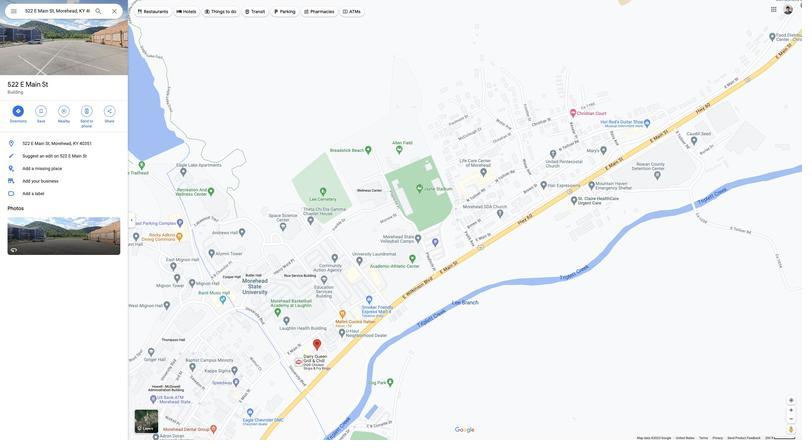 Task type: describe. For each thing, give the bounding box(es) containing it.
google account: nolan park  
(nolan.park@adept.ai) image
[[783, 4, 793, 14]]

footer inside google maps element
[[637, 436, 765, 440]]

send for send product feedback
[[728, 437, 735, 440]]

 button
[[5, 4, 23, 20]]

suggest an edit on 522 e main st
[[23, 154, 87, 159]]

200 ft button
[[765, 437, 796, 440]]

522 e main st building
[[8, 80, 48, 95]]

photos
[[8, 206, 24, 212]]

zoom in image
[[789, 408, 794, 413]]

st,
[[45, 141, 50, 146]]


[[245, 8, 250, 15]]

a for missing
[[31, 166, 34, 171]]

show your location image
[[789, 398, 794, 403]]

missing
[[35, 166, 50, 171]]

google
[[661, 437, 671, 440]]

data
[[644, 437, 650, 440]]

st inside the suggest an edit on 522 e main st button
[[83, 154, 87, 159]]

e for st
[[20, 80, 24, 89]]


[[38, 108, 44, 115]]

ky
[[73, 141, 78, 146]]

an
[[40, 154, 44, 159]]

transit
[[251, 9, 265, 14]]


[[61, 108, 67, 115]]

suggest an edit on 522 e main st button
[[0, 150, 128, 162]]

send product feedback
[[728, 437, 761, 440]]

 restaurants
[[137, 8, 168, 15]]

add a missing place
[[23, 166, 62, 171]]

 atms
[[342, 8, 361, 15]]

add for add a missing place
[[23, 166, 30, 171]]

add a missing place button
[[0, 162, 128, 175]]

main inside button
[[72, 154, 82, 159]]


[[84, 108, 90, 115]]

522 for st
[[8, 80, 19, 89]]

add a label button
[[0, 187, 128, 200]]

e for st,
[[31, 141, 34, 146]]

send to phone
[[80, 119, 93, 128]]

 transit
[[245, 8, 265, 15]]

main for st
[[26, 80, 41, 89]]

terms
[[699, 437, 708, 440]]

feedback
[[747, 437, 761, 440]]

 hotels
[[176, 8, 196, 15]]

hotels
[[183, 9, 196, 14]]

 things to do
[[204, 8, 236, 15]]

states
[[686, 437, 695, 440]]

united states
[[676, 437, 695, 440]]

actions for 522 e main st region
[[0, 101, 128, 132]]

522 e main st main content
[[0, 0, 128, 440]]

business
[[41, 179, 58, 184]]

suggest
[[23, 154, 39, 159]]



Task type: locate. For each thing, give the bounding box(es) containing it.
restaurants
[[144, 9, 168, 14]]

add left your
[[23, 179, 30, 184]]

2 vertical spatial 522
[[60, 154, 67, 159]]

parking
[[280, 9, 295, 14]]

st inside 522 e main st building
[[42, 80, 48, 89]]

200
[[765, 437, 771, 440]]

2 a from the top
[[31, 191, 34, 196]]

add your business link
[[0, 175, 128, 187]]

things
[[211, 9, 225, 14]]

0 vertical spatial a
[[31, 166, 34, 171]]

522 e main st, morehead, ky 40351
[[23, 141, 92, 146]]

nearby
[[58, 119, 70, 123]]

terms button
[[699, 436, 708, 440]]

product
[[735, 437, 746, 440]]

st up 
[[42, 80, 48, 89]]


[[176, 8, 182, 15]]

morehead,
[[51, 141, 72, 146]]

collapse side panel image
[[128, 217, 135, 224]]

1 vertical spatial send
[[728, 437, 735, 440]]

1 horizontal spatial to
[[226, 9, 230, 14]]

show street view coverage image
[[787, 425, 796, 434]]

e right on
[[68, 154, 71, 159]]

add your business
[[23, 179, 58, 184]]


[[273, 8, 279, 15]]

send up phone
[[80, 119, 89, 123]]

main inside 522 e main st building
[[26, 80, 41, 89]]

add inside add a missing place button
[[23, 166, 30, 171]]

footer containing map data ©2023 google
[[637, 436, 765, 440]]

0 horizontal spatial st
[[42, 80, 48, 89]]

main left st,
[[35, 141, 44, 146]]

share
[[105, 119, 114, 123]]

None field
[[25, 7, 90, 15]]

522 inside button
[[60, 154, 67, 159]]

2 add from the top
[[23, 179, 30, 184]]

1 vertical spatial a
[[31, 191, 34, 196]]

st down 40351 at the top left
[[83, 154, 87, 159]]

send for send to phone
[[80, 119, 89, 123]]

1 vertical spatial to
[[90, 119, 93, 123]]

send
[[80, 119, 89, 123], [728, 437, 735, 440]]

522 E Main St, Morehead, KY 40351 field
[[5, 4, 123, 19]]

pharmacies
[[311, 9, 334, 14]]

a left missing
[[31, 166, 34, 171]]

your
[[31, 179, 40, 184]]

to up phone
[[90, 119, 93, 123]]

atms
[[349, 9, 361, 14]]

522 up 'suggest'
[[23, 141, 30, 146]]


[[342, 8, 348, 15]]

1 vertical spatial add
[[23, 179, 30, 184]]

save
[[37, 119, 45, 123]]

522 for st,
[[23, 141, 30, 146]]

to
[[226, 9, 230, 14], [90, 119, 93, 123]]

e up building
[[20, 80, 24, 89]]

privacy
[[713, 437, 723, 440]]

on
[[54, 154, 59, 159]]

add a label
[[23, 191, 44, 196]]

522 inside 522 e main st building
[[8, 80, 19, 89]]

place
[[51, 166, 62, 171]]

a for label
[[31, 191, 34, 196]]

main
[[26, 80, 41, 89], [35, 141, 44, 146], [72, 154, 82, 159]]


[[15, 108, 21, 115]]

0 horizontal spatial e
[[20, 80, 24, 89]]

0 horizontal spatial send
[[80, 119, 89, 123]]

edit
[[46, 154, 53, 159]]

send left product
[[728, 437, 735, 440]]

layers
[[143, 427, 153, 431]]

0 vertical spatial 522
[[8, 80, 19, 89]]

add
[[23, 166, 30, 171], [23, 179, 30, 184], [23, 191, 30, 196]]

add inside add a label button
[[23, 191, 30, 196]]

 parking
[[273, 8, 295, 15]]

522
[[8, 80, 19, 89], [23, 141, 30, 146], [60, 154, 67, 159]]

0 horizontal spatial 522
[[8, 80, 19, 89]]

0 vertical spatial to
[[226, 9, 230, 14]]

0 horizontal spatial to
[[90, 119, 93, 123]]

e inside button
[[68, 154, 71, 159]]

522 inside button
[[23, 141, 30, 146]]

main up 
[[26, 80, 41, 89]]

200 ft
[[765, 437, 774, 440]]

2 vertical spatial add
[[23, 191, 30, 196]]

1 horizontal spatial e
[[31, 141, 34, 146]]

google maps element
[[0, 0, 802, 440]]

0 vertical spatial st
[[42, 80, 48, 89]]

a left label
[[31, 191, 34, 196]]

2 horizontal spatial e
[[68, 154, 71, 159]]

add inside add your business link
[[23, 179, 30, 184]]

1 vertical spatial e
[[31, 141, 34, 146]]

2 vertical spatial e
[[68, 154, 71, 159]]

building
[[8, 90, 23, 95]]

©2023
[[651, 437, 661, 440]]

ft
[[771, 437, 774, 440]]

united
[[676, 437, 685, 440]]

united states button
[[676, 436, 695, 440]]

map data ©2023 google
[[637, 437, 671, 440]]

main inside button
[[35, 141, 44, 146]]

2 vertical spatial main
[[72, 154, 82, 159]]

522 e main st, morehead, ky 40351 button
[[0, 137, 128, 150]]

1 horizontal spatial st
[[83, 154, 87, 159]]

to inside send to phone
[[90, 119, 93, 123]]

e up 'suggest'
[[31, 141, 34, 146]]

1 a from the top
[[31, 166, 34, 171]]

none field inside 522 e main st, morehead, ky 40351 field
[[25, 7, 90, 15]]


[[137, 8, 143, 15]]

1 add from the top
[[23, 166, 30, 171]]

e inside 522 e main st building
[[20, 80, 24, 89]]


[[304, 8, 309, 15]]

zoom out image
[[789, 417, 794, 421]]

522 up building
[[8, 80, 19, 89]]

map
[[637, 437, 643, 440]]


[[204, 8, 210, 15]]

3 add from the top
[[23, 191, 30, 196]]

send product feedback button
[[728, 436, 761, 440]]

to inside " things to do"
[[226, 9, 230, 14]]

st
[[42, 80, 48, 89], [83, 154, 87, 159]]

0 vertical spatial main
[[26, 80, 41, 89]]

send inside button
[[728, 437, 735, 440]]

1 vertical spatial 522
[[23, 141, 30, 146]]

add for add your business
[[23, 179, 30, 184]]

privacy button
[[713, 436, 723, 440]]

main down ky at the left of the page
[[72, 154, 82, 159]]

e
[[20, 80, 24, 89], [31, 141, 34, 146], [68, 154, 71, 159]]

a
[[31, 166, 34, 171], [31, 191, 34, 196]]


[[10, 7, 18, 16]]

footer
[[637, 436, 765, 440]]

send inside send to phone
[[80, 119, 89, 123]]

2 horizontal spatial 522
[[60, 154, 67, 159]]

directions
[[10, 119, 27, 123]]

add down 'suggest'
[[23, 166, 30, 171]]

1 horizontal spatial send
[[728, 437, 735, 440]]


[[107, 108, 112, 115]]

522 right on
[[60, 154, 67, 159]]

do
[[231, 9, 236, 14]]

phone
[[82, 124, 92, 128]]

1 horizontal spatial 522
[[23, 141, 30, 146]]

0 vertical spatial add
[[23, 166, 30, 171]]

label
[[35, 191, 44, 196]]

e inside button
[[31, 141, 34, 146]]

add left label
[[23, 191, 30, 196]]

main for st,
[[35, 141, 44, 146]]

0 vertical spatial e
[[20, 80, 24, 89]]

40351
[[80, 141, 92, 146]]

 pharmacies
[[304, 8, 334, 15]]

0 vertical spatial send
[[80, 119, 89, 123]]

1 vertical spatial st
[[83, 154, 87, 159]]

1 vertical spatial main
[[35, 141, 44, 146]]

add for add a label
[[23, 191, 30, 196]]

 search field
[[5, 4, 123, 20]]

to left do
[[226, 9, 230, 14]]



Task type: vqa. For each thing, say whether or not it's contained in the screenshot.
"St,"
yes



